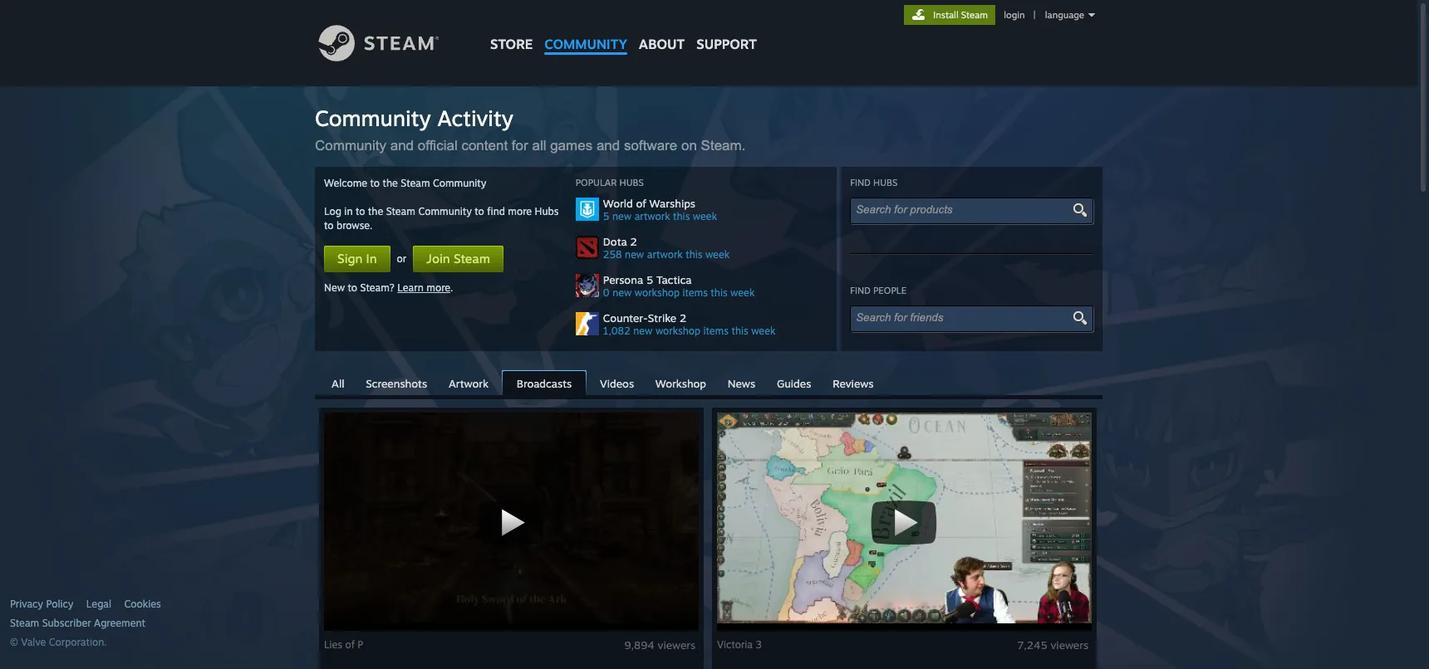 Task type: locate. For each thing, give the bounding box(es) containing it.
0 horizontal spatial more
[[426, 282, 450, 294]]

items inside counter-strike 2 1,082 new workshop items this week
[[703, 325, 729, 337]]

world
[[603, 197, 633, 210]]

workshop inside persona 5 tactica 0 new workshop items this week
[[635, 287, 680, 299]]

install
[[933, 9, 959, 21]]

1 vertical spatial hubs
[[535, 205, 559, 218]]

0 vertical spatial 5
[[603, 210, 609, 223]]

people
[[873, 285, 907, 297]]

of inside world of warships 5 new artwork this week
[[636, 197, 646, 210]]

1 vertical spatial more
[[426, 282, 450, 294]]

and
[[390, 138, 414, 154], [597, 138, 620, 154]]

world of warships 5 new artwork this week
[[603, 197, 717, 223]]

5
[[603, 210, 609, 223], [646, 273, 653, 287]]

all link
[[323, 371, 353, 395]]

5 inside persona 5 tactica 0 new workshop items this week
[[646, 273, 653, 287]]

2 right strike
[[680, 312, 687, 325]]

strike
[[648, 312, 677, 325]]

new right 258 at left
[[625, 248, 644, 261]]

find people
[[850, 285, 907, 297]]

2 find from the top
[[850, 285, 871, 297]]

new right 1,082
[[633, 325, 653, 337]]

dota
[[603, 235, 627, 248]]

artwork
[[635, 210, 670, 223], [647, 248, 683, 261]]

hubs up world
[[620, 177, 644, 189]]

community up "log in to the steam community to find more hubs to browse." on the left top of the page
[[433, 177, 486, 189]]

the right welcome
[[383, 177, 398, 189]]

reviews
[[833, 377, 874, 391]]

log
[[324, 205, 341, 218]]

login | language
[[1004, 9, 1084, 21]]

steam subscriber agreement link
[[10, 617, 311, 631]]

new for persona
[[613, 287, 632, 299]]

the up browse.
[[368, 205, 383, 218]]

new inside persona 5 tactica 0 new workshop items this week
[[613, 287, 632, 299]]

0 vertical spatial of
[[636, 197, 646, 210]]

and left official
[[390, 138, 414, 154]]

policy
[[46, 598, 73, 611]]

more right find at the left top of the page
[[508, 205, 532, 218]]

subscriber
[[42, 617, 91, 630]]

to
[[370, 177, 380, 189], [356, 205, 365, 218], [475, 205, 484, 218], [324, 219, 334, 232], [348, 282, 357, 294]]

1 viewers from the left
[[658, 639, 696, 652]]

persona
[[603, 273, 643, 287]]

find left people
[[850, 285, 871, 297]]

viewers right 7,245
[[1051, 639, 1089, 652]]

0 vertical spatial artwork
[[635, 210, 670, 223]]

new for counter-
[[633, 325, 653, 337]]

items up counter-strike 2 1,082 new workshop items this week
[[683, 287, 708, 299]]

2 right dota
[[630, 235, 637, 248]]

steam down privacy
[[10, 617, 39, 630]]

new up dota
[[612, 210, 632, 223]]

5 up dota
[[603, 210, 609, 223]]

2 and from the left
[[597, 138, 620, 154]]

steam right install
[[961, 9, 988, 21]]

this up counter-strike 2 link
[[711, 287, 728, 299]]

1 horizontal spatial of
[[636, 197, 646, 210]]

1 horizontal spatial 5
[[646, 273, 653, 287]]

0 vertical spatial more
[[508, 205, 532, 218]]

1 vertical spatial 5
[[646, 273, 653, 287]]

new
[[612, 210, 632, 223], [625, 248, 644, 261], [613, 287, 632, 299], [633, 325, 653, 337]]

artwork
[[449, 377, 489, 391]]

1 find from the top
[[850, 177, 871, 189]]

or
[[397, 253, 407, 265]]

guides link
[[769, 371, 820, 395]]

week up news link
[[751, 325, 776, 337]]

community activity community and official content for all games and software on steam.
[[315, 105, 754, 154]]

and right games
[[597, 138, 620, 154]]

find for find people
[[850, 285, 871, 297]]

on
[[681, 138, 697, 154]]

of for world
[[636, 197, 646, 210]]

to left find at the left top of the page
[[475, 205, 484, 218]]

this
[[673, 210, 690, 223], [686, 248, 703, 261], [711, 287, 728, 299], [732, 325, 748, 337]]

steam right "join"
[[454, 251, 490, 267]]

week inside persona 5 tactica 0 new workshop items this week
[[731, 287, 755, 299]]

1 vertical spatial items
[[703, 325, 729, 337]]

new inside counter-strike 2 1,082 new workshop items this week
[[633, 325, 653, 337]]

community
[[315, 105, 431, 131], [315, 138, 386, 154], [433, 177, 486, 189], [418, 205, 472, 218]]

1 horizontal spatial hubs
[[620, 177, 644, 189]]

log in to the steam community to find more hubs to browse.
[[324, 205, 559, 232]]

None text field
[[856, 204, 1074, 216], [856, 312, 1074, 324], [856, 204, 1074, 216], [856, 312, 1074, 324]]

week up counter-strike 2 link
[[731, 287, 755, 299]]

viewers
[[658, 639, 696, 652], [1051, 639, 1089, 652]]

workshop
[[635, 287, 680, 299], [656, 325, 701, 337]]

this up news link
[[732, 325, 748, 337]]

sign in
[[337, 251, 377, 267]]

legal
[[86, 598, 111, 611]]

0 vertical spatial 2
[[630, 235, 637, 248]]

0 vertical spatial workshop
[[635, 287, 680, 299]]

this up the dota 2 258 new artwork this week
[[673, 210, 690, 223]]

week up persona 5 tactica link
[[705, 248, 730, 261]]

privacy
[[10, 598, 43, 611]]

0 horizontal spatial hubs
[[535, 205, 559, 218]]

of right world
[[636, 197, 646, 210]]

items inside persona 5 tactica 0 new workshop items this week
[[683, 287, 708, 299]]

steam down official
[[401, 177, 430, 189]]

0 horizontal spatial 5
[[603, 210, 609, 223]]

to right new
[[348, 282, 357, 294]]

workshop down persona 5 tactica 0 new workshop items this week
[[656, 325, 701, 337]]

week inside world of warships 5 new artwork this week
[[693, 210, 717, 223]]

screenshots
[[366, 377, 427, 391]]

steam?
[[360, 282, 395, 294]]

hubs
[[620, 177, 644, 189], [535, 205, 559, 218]]

screenshots link
[[357, 371, 436, 395]]

more
[[508, 205, 532, 218], [426, 282, 450, 294]]

welcome to the steam community
[[324, 177, 486, 189]]

1 horizontal spatial 2
[[680, 312, 687, 325]]

1 horizontal spatial viewers
[[1051, 639, 1089, 652]]

community link
[[539, 0, 633, 60]]

artwork up tactica
[[647, 248, 683, 261]]

this up tactica
[[686, 248, 703, 261]]

week up the dota 2 link
[[693, 210, 717, 223]]

news
[[728, 377, 755, 391]]

0 horizontal spatial and
[[390, 138, 414, 154]]

2 viewers from the left
[[1051, 639, 1089, 652]]

0 vertical spatial find
[[850, 177, 871, 189]]

activity
[[437, 105, 513, 131]]

0 vertical spatial hubs
[[620, 177, 644, 189]]

learn
[[397, 282, 424, 294]]

workshop inside counter-strike 2 1,082 new workshop items this week
[[656, 325, 701, 337]]

artwork up the dota 2 258 new artwork this week
[[635, 210, 670, 223]]

counter-
[[603, 312, 648, 325]]

find left hubs
[[850, 177, 871, 189]]

new for world
[[612, 210, 632, 223]]

1 vertical spatial of
[[345, 639, 355, 651]]

1 vertical spatial the
[[368, 205, 383, 218]]

hubs
[[873, 177, 898, 189]]

1 horizontal spatial more
[[508, 205, 532, 218]]

victoria
[[717, 639, 753, 651]]

new right the 0
[[613, 287, 632, 299]]

more right the learn
[[426, 282, 450, 294]]

viewers right 9,894
[[658, 639, 696, 652]]

1 and from the left
[[390, 138, 414, 154]]

1 horizontal spatial and
[[597, 138, 620, 154]]

store
[[490, 36, 533, 52]]

1 vertical spatial artwork
[[647, 248, 683, 261]]

steam for cookies steam subscriber agreement © valve corporation.
[[10, 617, 39, 630]]

tactica
[[656, 273, 692, 287]]

community up "join"
[[418, 205, 472, 218]]

of left p
[[345, 639, 355, 651]]

games
[[550, 138, 593, 154]]

None image field
[[1070, 203, 1089, 218], [1070, 311, 1089, 326], [1070, 203, 1089, 218], [1070, 311, 1089, 326]]

hubs right find at the left top of the page
[[535, 205, 559, 218]]

warships
[[649, 197, 696, 210]]

1 vertical spatial find
[[850, 285, 871, 297]]

official
[[418, 138, 458, 154]]

1 vertical spatial workshop
[[656, 325, 701, 337]]

browse.
[[336, 219, 373, 232]]

the
[[383, 177, 398, 189], [368, 205, 383, 218]]

0 vertical spatial items
[[683, 287, 708, 299]]

|
[[1034, 9, 1036, 21]]

0 horizontal spatial viewers
[[658, 639, 696, 652]]

1 vertical spatial 2
[[680, 312, 687, 325]]

lies of p
[[324, 639, 363, 651]]

videos
[[600, 377, 634, 391]]

new inside world of warships 5 new artwork this week
[[612, 210, 632, 223]]

workshop up strike
[[635, 287, 680, 299]]

0 horizontal spatial of
[[345, 639, 355, 651]]

5 left tactica
[[646, 273, 653, 287]]

items down persona 5 tactica link
[[703, 325, 729, 337]]

items for tactica
[[683, 287, 708, 299]]

.
[[450, 282, 453, 294]]

counter-strike 2 1,082 new workshop items this week
[[603, 312, 776, 337]]

world of warships link
[[603, 197, 827, 210]]

2 inside counter-strike 2 1,082 new workshop items this week
[[680, 312, 687, 325]]

steam down welcome to the steam community
[[386, 205, 415, 218]]

artwork inside world of warships 5 new artwork this week
[[635, 210, 670, 223]]

steam inside 'cookies steam subscriber agreement © valve corporation.'
[[10, 617, 39, 630]]

install steam
[[933, 9, 988, 21]]

0 horizontal spatial 2
[[630, 235, 637, 248]]



Task type: vqa. For each thing, say whether or not it's contained in the screenshot.
text field
yes



Task type: describe. For each thing, give the bounding box(es) containing it.
0 vertical spatial the
[[383, 177, 398, 189]]

items for 2
[[703, 325, 729, 337]]

broadcasts
[[517, 377, 572, 391]]

welcome
[[324, 177, 367, 189]]

popular
[[576, 177, 617, 189]]

videos link
[[592, 371, 642, 395]]

cookies
[[124, 598, 161, 611]]

find
[[487, 205, 505, 218]]

sign
[[337, 251, 363, 267]]

workshop
[[656, 377, 706, 391]]

find for find hubs
[[850, 177, 871, 189]]

this inside counter-strike 2 1,082 new workshop items this week
[[732, 325, 748, 337]]

broadcasts link
[[502, 371, 587, 397]]

for
[[512, 138, 528, 154]]

join
[[427, 251, 450, 267]]

p
[[358, 639, 363, 651]]

persona 5 tactica link
[[603, 273, 827, 287]]

steam.
[[701, 138, 746, 154]]

9,894
[[624, 639, 655, 652]]

about
[[639, 36, 685, 52]]

this inside the dota 2 258 new artwork this week
[[686, 248, 703, 261]]

7,245
[[1018, 639, 1048, 652]]

5 inside world of warships 5 new artwork this week
[[603, 210, 609, 223]]

cookies link
[[124, 598, 161, 612]]

dota 2 258 new artwork this week
[[603, 235, 730, 261]]

corporation.
[[49, 637, 107, 649]]

workshop link
[[647, 371, 715, 395]]

0
[[603, 287, 610, 299]]

valve
[[21, 637, 46, 649]]

software
[[624, 138, 677, 154]]

hubs inside "log in to the steam community to find more hubs to browse."
[[535, 205, 559, 218]]

victoria 3
[[717, 639, 762, 651]]

viewers for 7,245
[[1051, 639, 1089, 652]]

steam for install steam
[[961, 9, 988, 21]]

sign in link
[[324, 246, 390, 273]]

counter-strike 2 link
[[603, 312, 827, 325]]

new to steam? learn more .
[[324, 282, 453, 294]]

©
[[10, 637, 18, 649]]

the inside "log in to the steam community to find more hubs to browse."
[[368, 205, 383, 218]]

learn more link
[[397, 282, 450, 294]]

to right in
[[356, 205, 365, 218]]

9,894 viewers
[[624, 639, 699, 652]]

more inside "log in to the steam community to find more hubs to browse."
[[508, 205, 532, 218]]

reviews link
[[824, 371, 882, 395]]

artwork inside the dota 2 258 new artwork this week
[[647, 248, 683, 261]]

to right welcome
[[370, 177, 380, 189]]

news link
[[719, 371, 764, 395]]

login
[[1004, 9, 1025, 21]]

all
[[332, 377, 344, 391]]

login link
[[1001, 9, 1028, 21]]

new inside the dota 2 258 new artwork this week
[[625, 248, 644, 261]]

viewers for 9,894
[[658, 639, 696, 652]]

support
[[697, 36, 757, 52]]

community up welcome
[[315, 138, 386, 154]]

cookies steam subscriber agreement © valve corporation.
[[10, 598, 161, 649]]

join steam link
[[413, 246, 504, 273]]

language
[[1045, 9, 1084, 21]]

content
[[461, 138, 508, 154]]

community inside "log in to the steam community to find more hubs to browse."
[[418, 205, 472, 218]]

steam inside "log in to the steam community to find more hubs to browse."
[[386, 205, 415, 218]]

legal link
[[86, 598, 111, 612]]

2 inside the dota 2 258 new artwork this week
[[630, 235, 637, 248]]

lies
[[324, 639, 342, 651]]

steam for join steam
[[454, 251, 490, 267]]

agreement
[[94, 617, 145, 630]]

new
[[324, 282, 345, 294]]

dota 2 link
[[603, 235, 827, 248]]

workshop for tactica
[[635, 287, 680, 299]]

this inside persona 5 tactica 0 new workshop items this week
[[711, 287, 728, 299]]

support link
[[691, 0, 763, 57]]

7,245 viewers
[[1018, 639, 1092, 652]]

privacy policy link
[[10, 598, 73, 612]]

privacy policy
[[10, 598, 73, 611]]

week inside counter-strike 2 1,082 new workshop items this week
[[751, 325, 776, 337]]

258
[[603, 248, 622, 261]]

workshop for 2
[[656, 325, 701, 337]]

to down log
[[324, 219, 334, 232]]

store link
[[484, 0, 539, 60]]

1,082
[[603, 325, 630, 337]]

about link
[[633, 0, 691, 57]]

this inside world of warships 5 new artwork this week
[[673, 210, 690, 223]]

guides
[[777, 377, 811, 391]]

community
[[544, 36, 627, 52]]

of for lies
[[345, 639, 355, 651]]

community up official
[[315, 105, 431, 131]]

find hubs
[[850, 177, 898, 189]]

persona 5 tactica 0 new workshop items this week
[[603, 273, 755, 299]]

popular hubs
[[576, 177, 644, 189]]

artwork link
[[440, 371, 497, 395]]

in
[[366, 251, 377, 267]]

3
[[756, 639, 762, 651]]

week inside the dota 2 258 new artwork this week
[[705, 248, 730, 261]]

join steam
[[427, 251, 490, 267]]



